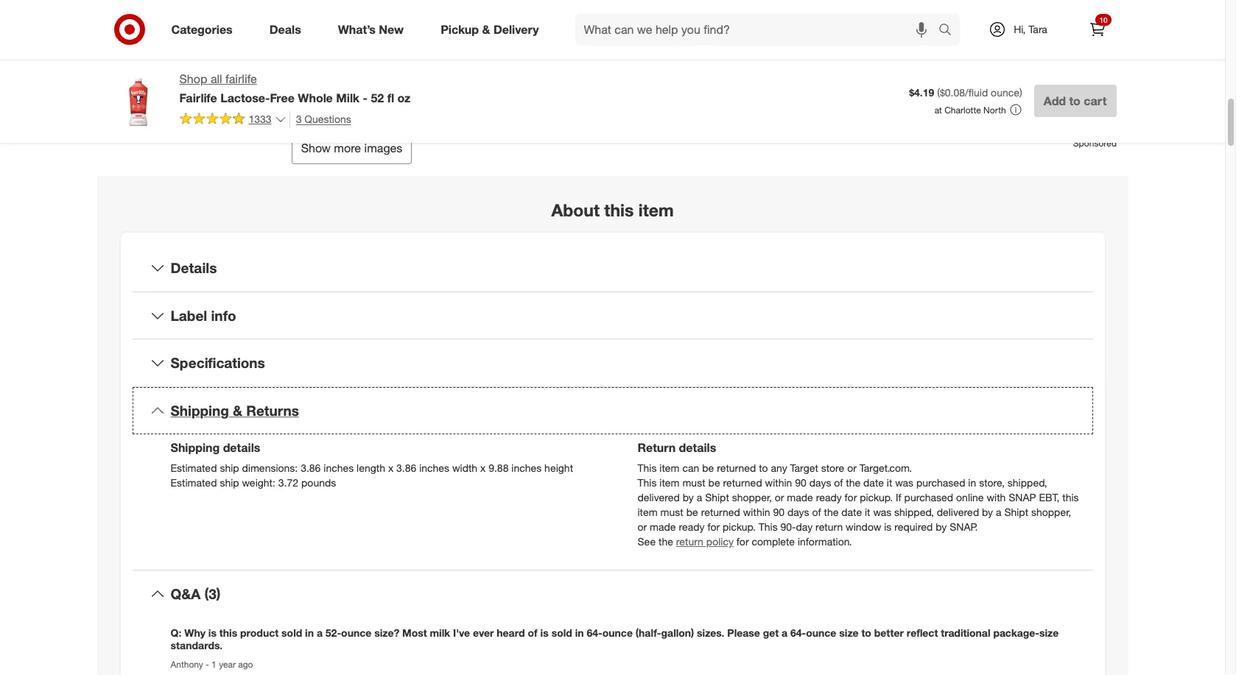 Task type: describe. For each thing, give the bounding box(es) containing it.
(half-
[[636, 627, 661, 639]]

details button
[[132, 245, 1093, 292]]

label info button
[[132, 292, 1093, 339]]

0 horizontal spatial is
[[208, 627, 217, 639]]

more for images
[[334, 141, 361, 156]]

to inside 'button'
[[1069, 93, 1081, 108]]

at
[[935, 104, 942, 116]]

width
[[452, 462, 478, 475]]

label info
[[171, 307, 236, 324]]

)
[[1020, 86, 1022, 99]]

0 horizontal spatial was
[[873, 506, 892, 519]]

& for pickup
[[482, 22, 490, 37]]

information.
[[798, 536, 852, 548]]

package-
[[993, 627, 1040, 639]]

cart
[[1084, 93, 1107, 108]]

free
[[270, 91, 295, 105]]

info
[[211, 307, 236, 324]]

1333
[[249, 113, 272, 125]]

size?
[[374, 627, 399, 639]]

what's new
[[338, 22, 404, 37]]

in inside the return details this item can be returned to any target store or target.com. this item must be returned within 90 days of the date it was purchased in store, shipped, delivered by a shipt shopper, or made ready for pickup. if purchased online with snap ebt, this item must be returned within 90 days of the date it was shipped, delivered by a shipt shopper, or made ready for pickup. this 90-day return window is required by snap. see the return policy for complete information.
[[968, 477, 976, 489]]

any
[[771, 462, 787, 475]]

to inside q: why is this product sold in a 52-ounce size?  most milk i've ever heard of is sold in 64-ounce (half-gallon) sizes.  please get a 64-ounce size to better reflect traditional package-size standards. anthony - 1 year ago
[[862, 627, 871, 639]]

fairlife lactose-free whole milk - 52 fl oz, 5 of 14 image
[[109, 0, 346, 120]]

1 vertical spatial days
[[787, 506, 809, 519]]

1 vertical spatial returned
[[723, 477, 762, 489]]

/fluid
[[965, 86, 988, 99]]

to inside the return details this item can be returned to any target store or target.com. this item must be returned within 90 days of the date it was purchased in store, shipped, delivered by a shipt shopper, or made ready for pickup. if purchased online with snap ebt, this item must be returned within 90 days of the date it was shipped, delivered by a shipt shopper, or made ready for pickup. this 90-day return window is required by snap. see the return policy for complete information.
[[759, 462, 768, 475]]

1 horizontal spatial shipt
[[1004, 506, 1029, 519]]

2 vertical spatial this
[[759, 521, 778, 533]]

1 vertical spatial by
[[982, 506, 993, 519]]

1 horizontal spatial in
[[575, 627, 584, 639]]

fairlife lactose-free whole milk - 52 fl oz, 6 of 14 image
[[358, 0, 595, 120]]

1 horizontal spatial is
[[540, 627, 549, 639]]

1 estimated from the top
[[171, 462, 217, 475]]

tara
[[1029, 23, 1048, 35]]

ounce right the get
[[806, 627, 836, 639]]

2 inches from the left
[[419, 462, 449, 475]]

0 vertical spatial made
[[787, 491, 813, 504]]

a right the get
[[782, 627, 788, 639]]

required
[[894, 521, 933, 533]]

why
[[184, 627, 205, 639]]

item inside 'button'
[[1093, 10, 1110, 21]]

height
[[545, 462, 573, 475]]

1 horizontal spatial shipped,
[[1008, 477, 1047, 489]]

shop all fairlife fairlife lactose-free whole milk - 52 fl oz
[[179, 71, 411, 105]]

for right eligible
[[701, 8, 715, 23]]

add for add item
[[1074, 10, 1090, 21]]

1 horizontal spatial pickup.
[[860, 491, 893, 504]]

online
[[956, 491, 984, 504]]

1 horizontal spatial this
[[604, 200, 634, 220]]

2 3.86 from the left
[[396, 462, 416, 475]]

sizes.
[[697, 627, 725, 639]]

1 vertical spatial must
[[661, 506, 683, 519]]

image gallery element
[[109, 0, 595, 164]]

- inside q: why is this product sold in a 52-ounce size?  most milk i've ever heard of is sold in 64-ounce (half-gallon) sizes.  please get a 64-ounce size to better reflect traditional package-size standards. anthony - 1 year ago
[[206, 659, 209, 670]]

pickup & delivery link
[[428, 13, 557, 46]]

for up window
[[845, 491, 857, 504]]

delivery
[[494, 22, 539, 37]]

0 horizontal spatial shipt
[[705, 491, 729, 504]]

0 vertical spatial returned
[[717, 462, 756, 475]]

shipping details estimated ship dimensions: 3.86 inches length x 3.86 inches width x 9.88 inches height estimated ship weight: 3.72 pounds
[[171, 441, 573, 489]]

milk
[[336, 91, 360, 105]]

pickup
[[441, 22, 479, 37]]

traditional
[[941, 627, 991, 639]]

for up policy
[[708, 521, 720, 533]]

this inside the return details this item can be returned to any target store or target.com. this item must be returned within 90 days of the date it was purchased in store, shipped, delivered by a shipt shopper, or made ready for pickup. if purchased online with snap ebt, this item must be returned within 90 days of the date it was shipped, delivered by a shipt shopper, or made ready for pickup. this 90-day return window is required by snap. see the return policy for complete information.
[[1063, 491, 1079, 504]]

show more images
[[301, 141, 403, 156]]

get
[[763, 627, 779, 639]]

label
[[171, 307, 207, 324]]

52-
[[325, 627, 341, 639]]

2 horizontal spatial the
[[846, 477, 861, 489]]

details for return
[[679, 441, 716, 455]]

1 64- from the left
[[587, 627, 602, 639]]

about this item
[[551, 200, 674, 220]]

3 questions
[[296, 113, 351, 125]]

ever
[[473, 627, 494, 639]]

1 horizontal spatial ready
[[816, 491, 842, 504]]

add to cart
[[1044, 93, 1107, 108]]

from
[[684, 51, 703, 62]]

show
[[301, 141, 331, 156]]

1333 link
[[179, 111, 286, 129]]

0 horizontal spatial date
[[842, 506, 862, 519]]

2 vertical spatial by
[[936, 521, 947, 533]]

pounds
[[301, 477, 336, 489]]

what's
[[338, 22, 376, 37]]

0 horizontal spatial or
[[638, 521, 647, 533]]

2 vertical spatial be
[[686, 506, 698, 519]]

can
[[683, 462, 699, 475]]

(
[[937, 86, 940, 99]]

1 horizontal spatial of
[[812, 506, 821, 519]]

90-
[[781, 521, 796, 533]]

ago
[[238, 659, 253, 670]]

(3)
[[205, 586, 221, 603]]

0 vertical spatial within
[[765, 477, 792, 489]]

1 horizontal spatial it
[[887, 477, 892, 489]]

2 ship from the top
[[220, 477, 239, 489]]

advertisement region
[[630, 80, 1117, 136]]

specifications button
[[132, 340, 1093, 387]]

0 horizontal spatial pickup.
[[723, 521, 756, 533]]

1 vertical spatial or
[[775, 491, 784, 504]]

store,
[[979, 477, 1005, 489]]

0 vertical spatial be
[[702, 462, 714, 475]]

image of fairlife lactose-free whole milk - 52 fl oz image
[[109, 71, 168, 130]]

returns
[[246, 402, 299, 419]]

q&a (3)
[[171, 586, 221, 603]]

complete
[[752, 536, 795, 548]]

shipping & returns button
[[132, 388, 1093, 435]]

see
[[638, 536, 656, 548]]

product
[[240, 627, 279, 639]]

1 horizontal spatial date
[[863, 477, 884, 489]]

heard
[[497, 627, 525, 639]]

0 vertical spatial was
[[895, 477, 914, 489]]

specifications
[[171, 355, 265, 372]]

0 horizontal spatial shopper,
[[732, 491, 772, 504]]

0 vertical spatial purchased
[[916, 477, 965, 489]]

1 horizontal spatial 90
[[795, 477, 807, 489]]

learn
[[637, 51, 659, 62]]

0 vertical spatial days
[[809, 477, 831, 489]]

policy
[[706, 536, 734, 548]]

anthony
[[171, 659, 203, 670]]

target
[[790, 462, 818, 475]]

& for shipping
[[233, 402, 242, 419]]

show more images button
[[291, 132, 412, 164]]

3
[[296, 113, 302, 125]]

shipping for shipping details estimated ship dimensions: 3.86 inches length x 3.86 inches width x 9.88 inches height estimated ship weight: 3.72 pounds
[[171, 441, 220, 455]]

return policy link
[[676, 536, 734, 548]]

categories link
[[159, 13, 251, 46]]

1 horizontal spatial the
[[824, 506, 839, 519]]

if
[[896, 491, 902, 504]]



Task type: vqa. For each thing, say whether or not it's contained in the screenshot.
'IT'
yes



Task type: locate. For each thing, give the bounding box(es) containing it.
2 vertical spatial to
[[862, 627, 871, 639]]

2 vertical spatial returned
[[701, 506, 740, 519]]

add inside 'button'
[[1074, 10, 1090, 21]]

days up day
[[787, 506, 809, 519]]

delivered up see
[[638, 491, 680, 504]]

of down the store
[[834, 477, 843, 489]]

is right "why"
[[208, 627, 217, 639]]

shopper, down any
[[732, 491, 772, 504]]

return details this item can be returned to any target store or target.com. this item must be returned within 90 days of the date it was purchased in store, shipped, delivered by a shipt shopper, or made ready for pickup. if purchased online with snap ebt, this item must be returned within 90 days of the date it was shipped, delivered by a shipt shopper, or made ready for pickup. this 90-day return window is required by snap. see the return policy for complete information.
[[638, 441, 1079, 548]]

target.com.
[[860, 462, 912, 475]]

of right heard
[[528, 627, 538, 639]]

0 horizontal spatial delivered
[[638, 491, 680, 504]]

ounce
[[991, 86, 1020, 99], [341, 627, 372, 639], [602, 627, 633, 639], [806, 627, 836, 639]]

was up if
[[895, 477, 914, 489]]

1 horizontal spatial return
[[816, 521, 843, 533]]

1 vertical spatial pickup.
[[723, 521, 756, 533]]

return
[[638, 441, 676, 455]]

whole
[[298, 91, 333, 105]]

fairlife right from
[[705, 51, 729, 62]]

x left 9.88
[[480, 462, 486, 475]]

shopper, down ebt,
[[1031, 506, 1071, 519]]

0 vertical spatial ship
[[220, 462, 239, 475]]

1 horizontal spatial was
[[895, 477, 914, 489]]

oz
[[397, 91, 411, 105]]

2 vertical spatial of
[[528, 627, 538, 639]]

the up information.
[[824, 506, 839, 519]]

0 vertical spatial estimated
[[171, 462, 217, 475]]

0 horizontal spatial to
[[759, 462, 768, 475]]

1 vertical spatial date
[[842, 506, 862, 519]]

sold right heard
[[552, 627, 572, 639]]

to left the "better"
[[862, 627, 871, 639]]

What can we help you find? suggestions appear below search field
[[575, 13, 942, 46]]

is inside the return details this item can be returned to any target store or target.com. this item must be returned within 90 days of the date it was purchased in store, shipped, delivered by a shipt shopper, or made ready for pickup. if purchased online with snap ebt, this item must be returned within 90 days of the date it was shipped, delivered by a shipt shopper, or made ready for pickup. this 90-day return window is required by snap. see the return policy for complete information.
[[884, 521, 892, 533]]

within up complete at the right bottom of the page
[[743, 506, 770, 519]]

a down with
[[996, 506, 1002, 519]]

sponsored
[[1073, 138, 1117, 149]]

fairlife up the lactose- at the left of the page
[[225, 71, 257, 86]]

0 horizontal spatial details
[[223, 441, 260, 455]]

0 vertical spatial this
[[604, 200, 634, 220]]

to
[[1069, 93, 1081, 108], [759, 462, 768, 475], [862, 627, 871, 639]]

delivered up snap.
[[937, 506, 979, 519]]

shipt down snap
[[1004, 506, 1029, 519]]

0 vertical spatial &
[[482, 22, 490, 37]]

1 vertical spatial made
[[650, 521, 676, 533]]

add inside 'button'
[[1044, 93, 1066, 108]]

details inside the return details this item can be returned to any target store or target.com. this item must be returned within 90 days of the date it was purchased in store, shipped, delivered by a shipt shopper, or made ready for pickup. if purchased online with snap ebt, this item must be returned within 90 days of the date it was shipped, delivered by a shipt shopper, or made ready for pickup. this 90-day return window is required by snap. see the return policy for complete information.
[[679, 441, 716, 455]]

the
[[846, 477, 861, 489], [824, 506, 839, 519], [659, 536, 673, 548]]

1 vertical spatial shipt
[[1004, 506, 1029, 519]]

shipping down specifications
[[171, 402, 229, 419]]

add
[[1074, 10, 1090, 21], [1044, 93, 1066, 108]]

1 vertical spatial fairlife
[[225, 71, 257, 86]]

0 vertical spatial pickup.
[[860, 491, 893, 504]]

2 shipping from the top
[[171, 441, 220, 455]]

shipt up policy
[[705, 491, 729, 504]]

be up policy
[[708, 477, 720, 489]]

details for shipping
[[223, 441, 260, 455]]

fairlife inside shop all fairlife fairlife lactose-free whole milk - 52 fl oz
[[225, 71, 257, 86]]

- left 52
[[363, 91, 368, 105]]

shipped, up "required" on the bottom right of page
[[894, 506, 934, 519]]

ounce up north
[[991, 86, 1020, 99]]

purchased up online
[[916, 477, 965, 489]]

the right see
[[659, 536, 673, 548]]

return left policy
[[676, 536, 703, 548]]

was
[[895, 477, 914, 489], [873, 506, 892, 519]]

0 horizontal spatial add
[[1044, 93, 1066, 108]]

90 down "target"
[[795, 477, 807, 489]]

$0.08
[[940, 86, 965, 99]]

in
[[968, 477, 976, 489], [305, 627, 314, 639], [575, 627, 584, 639]]

10 link
[[1081, 13, 1114, 46]]

inches right 9.88
[[512, 462, 542, 475]]

shipping inside shipping details estimated ship dimensions: 3.86 inches length x 3.86 inches width x 9.88 inches height estimated ship weight: 3.72 pounds
[[171, 441, 220, 455]]

1 horizontal spatial made
[[787, 491, 813, 504]]

shipping for shipping & returns
[[171, 402, 229, 419]]

or right the store
[[847, 462, 857, 475]]

0 vertical spatial delivered
[[638, 491, 680, 504]]

1 vertical spatial estimated
[[171, 477, 217, 489]]

1 sold from the left
[[281, 627, 302, 639]]

ready down the store
[[816, 491, 842, 504]]

item
[[1093, 10, 1110, 21], [639, 200, 674, 220], [660, 462, 680, 475], [660, 477, 680, 489], [638, 506, 658, 519]]

2 64- from the left
[[790, 627, 806, 639]]

1 size from the left
[[839, 627, 859, 639]]

1 vertical spatial -
[[206, 659, 209, 670]]

1 details from the left
[[223, 441, 260, 455]]

most
[[402, 627, 427, 639]]

0 vertical spatial shipping
[[171, 402, 229, 419]]

sold
[[281, 627, 302, 639], [552, 627, 572, 639]]

in up online
[[968, 477, 976, 489]]

ship left weight:
[[220, 477, 239, 489]]

q&a
[[171, 586, 201, 603]]

0 vertical spatial -
[[363, 91, 368, 105]]

0 horizontal spatial this
[[219, 627, 237, 639]]

this left product
[[219, 627, 237, 639]]

what's new link
[[325, 13, 422, 46]]

details inside shipping details estimated ship dimensions: 3.86 inches length x 3.86 inches width x 9.88 inches height estimated ship weight: 3.72 pounds
[[223, 441, 260, 455]]

or down any
[[775, 491, 784, 504]]

3.72
[[278, 477, 298, 489]]

ready up return policy link
[[679, 521, 705, 533]]

of
[[834, 477, 843, 489], [812, 506, 821, 519], [528, 627, 538, 639]]

of up day
[[812, 506, 821, 519]]

details
[[171, 259, 217, 276]]

store
[[821, 462, 845, 475]]

for
[[701, 8, 715, 23], [845, 491, 857, 504], [708, 521, 720, 533], [737, 536, 749, 548]]

0 horizontal spatial size
[[839, 627, 859, 639]]

0 vertical spatial ready
[[816, 491, 842, 504]]

the down target.com.
[[846, 477, 861, 489]]

3.86
[[301, 462, 321, 475], [396, 462, 416, 475]]

pickup. left if
[[860, 491, 893, 504]]

fairlife inside learn more from fairlife button
[[705, 51, 729, 62]]

size
[[839, 627, 859, 639], [1040, 627, 1059, 639]]

date down target.com.
[[863, 477, 884, 489]]

2 horizontal spatial is
[[884, 521, 892, 533]]

by down can
[[683, 491, 694, 504]]

it down target.com.
[[887, 477, 892, 489]]

1 vertical spatial delivered
[[937, 506, 979, 519]]

ship left 'dimensions:'
[[220, 462, 239, 475]]

search
[[932, 23, 967, 38]]

1 vertical spatial shopper,
[[1031, 506, 1071, 519]]

add left 10
[[1074, 10, 1090, 21]]

inches up pounds
[[324, 462, 354, 475]]

please
[[727, 627, 760, 639]]

2 vertical spatial this
[[219, 627, 237, 639]]

2 horizontal spatial in
[[968, 477, 976, 489]]

estimated left weight:
[[171, 477, 217, 489]]

deals
[[269, 22, 301, 37]]

more inside button
[[662, 51, 682, 62]]

ounce left '(half-'
[[602, 627, 633, 639]]

1 shipping from the top
[[171, 402, 229, 419]]

90 up 90-
[[773, 506, 785, 519]]

shop
[[179, 71, 207, 86]]

images
[[364, 141, 403, 156]]

better
[[874, 627, 904, 639]]

with
[[987, 491, 1006, 504]]

1 3.86 from the left
[[301, 462, 321, 475]]

date up window
[[842, 506, 862, 519]]

0 horizontal spatial it
[[865, 506, 870, 519]]

must up return policy link
[[661, 506, 683, 519]]

& left returns
[[233, 402, 242, 419]]

1 horizontal spatial sold
[[552, 627, 572, 639]]

this right about
[[604, 200, 634, 220]]

3.86 up pounds
[[301, 462, 321, 475]]

shipped, up snap
[[1008, 477, 1047, 489]]

purchased right if
[[904, 491, 953, 504]]

about
[[551, 200, 600, 220]]

days
[[809, 477, 831, 489], [787, 506, 809, 519]]

all
[[211, 71, 222, 86]]

1 inches from the left
[[324, 462, 354, 475]]

by down with
[[982, 506, 993, 519]]

pickup. up policy
[[723, 521, 756, 533]]

estimated down shipping & returns
[[171, 462, 217, 475]]

1 horizontal spatial shopper,
[[1031, 506, 1071, 519]]

sold right product
[[281, 627, 302, 639]]

more right show
[[334, 141, 361, 156]]

0 horizontal spatial inches
[[324, 462, 354, 475]]

1 vertical spatial shipped,
[[894, 506, 934, 519]]

q: why is this product sold in a 52-ounce size?  most milk i've ever heard of is sold in 64-ounce (half-gallon) sizes.  please get a 64-ounce size to better reflect traditional package-size standards. anthony - 1 year ago
[[171, 627, 1059, 670]]

for right policy
[[737, 536, 749, 548]]

2 horizontal spatial this
[[1063, 491, 1079, 504]]

shipping & returns
[[171, 402, 299, 419]]

0 vertical spatial shopper,
[[732, 491, 772, 504]]

dimensions:
[[242, 462, 298, 475]]

1 x from the left
[[388, 462, 394, 475]]

to left the cart
[[1069, 93, 1081, 108]]

search button
[[932, 13, 967, 49]]

add right the )
[[1044, 93, 1066, 108]]

0 vertical spatial the
[[846, 477, 861, 489]]

north
[[984, 104, 1006, 116]]

be right can
[[702, 462, 714, 475]]

is right window
[[884, 521, 892, 533]]

- left the 1
[[206, 659, 209, 670]]

3.86 right length
[[396, 462, 416, 475]]

is
[[884, 521, 892, 533], [208, 627, 217, 639], [540, 627, 549, 639]]

2 size from the left
[[1040, 627, 1059, 639]]

0 vertical spatial by
[[683, 491, 694, 504]]

1 vertical spatial within
[[743, 506, 770, 519]]

0 horizontal spatial fairlife
[[225, 71, 257, 86]]

0 vertical spatial this
[[638, 462, 657, 475]]

fl
[[387, 91, 394, 105]]

1 horizontal spatial details
[[679, 441, 716, 455]]

day
[[796, 521, 813, 533]]

days down the store
[[809, 477, 831, 489]]

more for from
[[662, 51, 682, 62]]

9.88
[[489, 462, 509, 475]]

details up can
[[679, 441, 716, 455]]

- inside shop all fairlife fairlife lactose-free whole milk - 52 fl oz
[[363, 91, 368, 105]]

of inside q: why is this product sold in a 52-ounce size?  most milk i've ever heard of is sold in 64-ounce (half-gallon) sizes.  please get a 64-ounce size to better reflect traditional package-size standards. anthony - 1 year ago
[[528, 627, 538, 639]]

0 horizontal spatial shipped,
[[894, 506, 934, 519]]

shipt
[[705, 491, 729, 504], [1004, 506, 1029, 519]]

fairlife
[[179, 91, 217, 105]]

it up window
[[865, 506, 870, 519]]

shipping inside dropdown button
[[171, 402, 229, 419]]

0 horizontal spatial the
[[659, 536, 673, 548]]

0 horizontal spatial in
[[305, 627, 314, 639]]

0 vertical spatial of
[[834, 477, 843, 489]]

shipping down shipping & returns
[[171, 441, 220, 455]]

snap
[[1009, 491, 1036, 504]]

$4.19 ( $0.08 /fluid ounce )
[[909, 86, 1022, 99]]

is right heard
[[540, 627, 549, 639]]

1 ship from the top
[[220, 462, 239, 475]]

-
[[363, 91, 368, 105], [206, 659, 209, 670]]

64- right the get
[[790, 627, 806, 639]]

1 vertical spatial be
[[708, 477, 720, 489]]

or up see
[[638, 521, 647, 533]]

snap.
[[950, 521, 978, 533]]

1 horizontal spatial more
[[662, 51, 682, 62]]

1 horizontal spatial size
[[1040, 627, 1059, 639]]

purchased
[[916, 477, 965, 489], [904, 491, 953, 504]]

0 horizontal spatial sold
[[281, 627, 302, 639]]

made down "target"
[[787, 491, 813, 504]]

add item
[[1074, 10, 1110, 21]]

2 vertical spatial the
[[659, 536, 673, 548]]

2 horizontal spatial of
[[834, 477, 843, 489]]

hi,
[[1014, 23, 1026, 35]]

milk
[[430, 627, 450, 639]]

64- down the q&a (3) 'dropdown button'
[[587, 627, 602, 639]]

a left 52-
[[317, 627, 323, 639]]

1 vertical spatial ship
[[220, 477, 239, 489]]

inches left width
[[419, 462, 449, 475]]

this
[[604, 200, 634, 220], [1063, 491, 1079, 504], [219, 627, 237, 639]]

to left any
[[759, 462, 768, 475]]

0 vertical spatial more
[[662, 51, 682, 62]]

1 horizontal spatial delivered
[[937, 506, 979, 519]]

details up 'dimensions:'
[[223, 441, 260, 455]]

ship
[[220, 462, 239, 475], [220, 477, 239, 489]]

1 vertical spatial purchased
[[904, 491, 953, 504]]

2 estimated from the top
[[171, 477, 217, 489]]

was up window
[[873, 506, 892, 519]]

1 vertical spatial more
[[334, 141, 361, 156]]

add item button
[[1054, 4, 1117, 27]]

& right pickup
[[482, 22, 490, 37]]

1 horizontal spatial or
[[775, 491, 784, 504]]

details
[[223, 441, 260, 455], [679, 441, 716, 455]]

2 sold from the left
[[552, 627, 572, 639]]

3 questions link
[[289, 111, 351, 128]]

questions
[[304, 113, 351, 125]]

0 horizontal spatial made
[[650, 521, 676, 533]]

be up return policy link
[[686, 506, 698, 519]]

& inside dropdown button
[[233, 402, 242, 419]]

more inside button
[[334, 141, 361, 156]]

reflect
[[907, 627, 938, 639]]

eligible for registries
[[660, 8, 767, 23]]

return up information.
[[816, 521, 843, 533]]

year
[[219, 659, 236, 670]]

1 vertical spatial return
[[676, 536, 703, 548]]

must down can
[[683, 477, 705, 489]]

add to cart button
[[1034, 85, 1117, 117]]

2 horizontal spatial by
[[982, 506, 993, 519]]

made up see
[[650, 521, 676, 533]]

shipped,
[[1008, 477, 1047, 489], [894, 506, 934, 519]]

length
[[357, 462, 385, 475]]

q&a (3) button
[[132, 571, 1093, 618]]

3 inches from the left
[[512, 462, 542, 475]]

& inside "link"
[[482, 22, 490, 37]]

2 vertical spatial or
[[638, 521, 647, 533]]

this inside q: why is this product sold in a 52-ounce size?  most milk i've ever heard of is sold in 64-ounce (half-gallon) sizes.  please get a 64-ounce size to better reflect traditional package-size standards. anthony - 1 year ago
[[219, 627, 237, 639]]

i've
[[453, 627, 470, 639]]

at charlotte north
[[935, 104, 1006, 116]]

1 horizontal spatial to
[[862, 627, 871, 639]]

1 vertical spatial shipping
[[171, 441, 220, 455]]

0 horizontal spatial &
[[233, 402, 242, 419]]

add for add to cart
[[1044, 93, 1066, 108]]

in left 52-
[[305, 627, 314, 639]]

learn more from fairlife
[[637, 51, 729, 62]]

more left from
[[662, 51, 682, 62]]

0 vertical spatial shipped,
[[1008, 477, 1047, 489]]

2 x from the left
[[480, 462, 486, 475]]

1 vertical spatial &
[[233, 402, 242, 419]]

this
[[638, 462, 657, 475], [638, 477, 657, 489], [759, 521, 778, 533]]

1 vertical spatial it
[[865, 506, 870, 519]]

1 vertical spatial ready
[[679, 521, 705, 533]]

0 vertical spatial or
[[847, 462, 857, 475]]

weight:
[[242, 477, 275, 489]]

date
[[863, 477, 884, 489], [842, 506, 862, 519]]

x right length
[[388, 462, 394, 475]]

0 vertical spatial must
[[683, 477, 705, 489]]

$4.19
[[909, 86, 934, 99]]

lactose-
[[220, 91, 270, 105]]

ounce left size?
[[341, 627, 372, 639]]

0 vertical spatial return
[[816, 521, 843, 533]]

by left snap.
[[936, 521, 947, 533]]

1 vertical spatial this
[[1063, 491, 1079, 504]]

1 vertical spatial this
[[638, 477, 657, 489]]

a down can
[[697, 491, 702, 504]]

2 details from the left
[[679, 441, 716, 455]]

1 horizontal spatial 3.86
[[396, 462, 416, 475]]

it
[[887, 477, 892, 489], [865, 506, 870, 519]]

1 horizontal spatial x
[[480, 462, 486, 475]]

0 horizontal spatial 64-
[[587, 627, 602, 639]]

within down any
[[765, 477, 792, 489]]

ebt,
[[1039, 491, 1060, 504]]

1 vertical spatial 90
[[773, 506, 785, 519]]

0 horizontal spatial by
[[683, 491, 694, 504]]

or
[[847, 462, 857, 475], [775, 491, 784, 504], [638, 521, 647, 533]]

0 vertical spatial date
[[863, 477, 884, 489]]

eligible
[[660, 8, 698, 23]]

in down the q&a (3) 'dropdown button'
[[575, 627, 584, 639]]

window
[[846, 521, 881, 533]]

this right ebt,
[[1063, 491, 1079, 504]]



